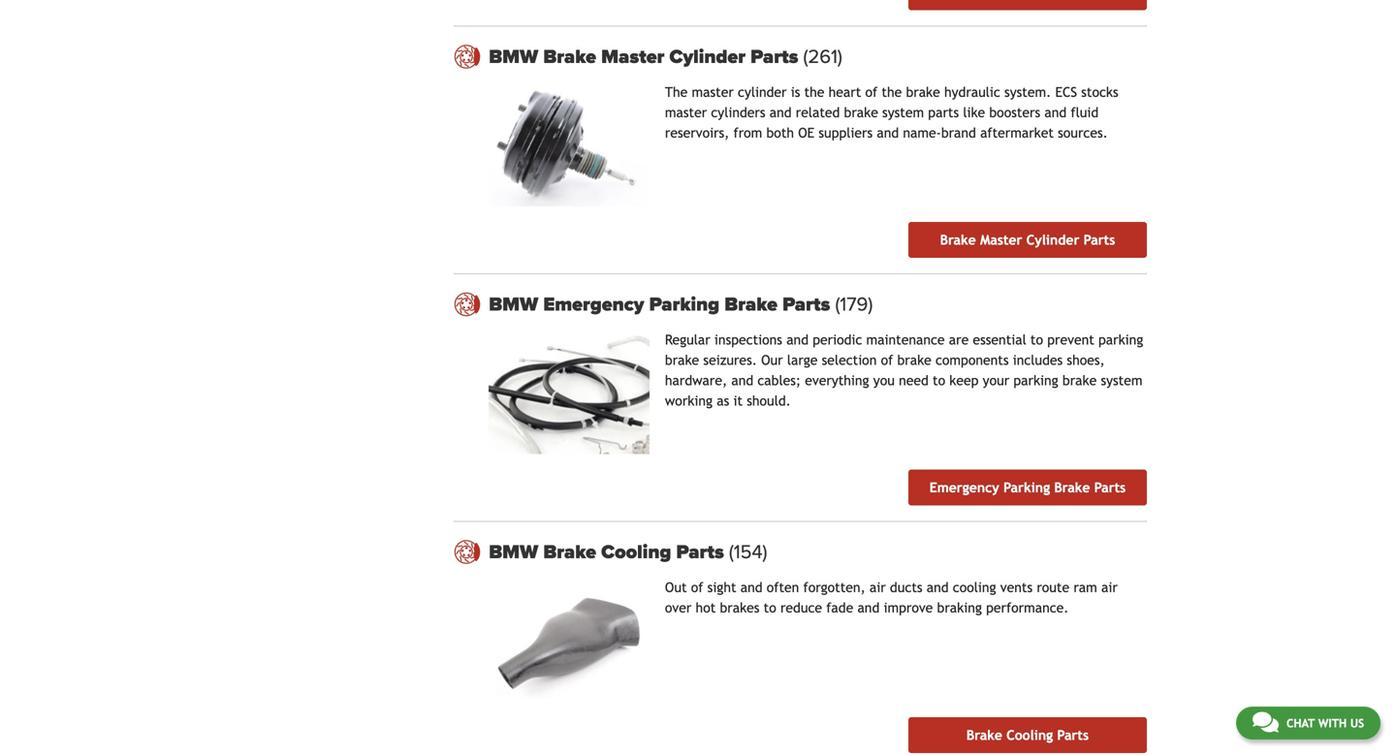 Task type: describe. For each thing, give the bounding box(es) containing it.
bmw                                                                                    brake cooling parts link
[[489, 541, 1148, 564]]

and right fade on the bottom
[[858, 601, 880, 616]]

you
[[874, 373, 895, 389]]

over
[[665, 601, 692, 616]]

and left name-
[[877, 125, 899, 141]]

vents
[[1001, 580, 1033, 596]]

cables;
[[758, 373, 801, 389]]

of inside the master cylinder is the heart of the brake hydraulic system. ecs stocks master cylinders and related brake system parts like boosters and fluid reservoirs, from both oe suppliers and name-brand aftermarket sources.
[[866, 85, 878, 100]]

seizures.
[[704, 353, 757, 368]]

performance.
[[987, 601, 1069, 616]]

brake cooling parts thumbnail image image
[[489, 582, 650, 702]]

bmw for bmw                                                                                    emergency parking brake parts
[[489, 293, 539, 316]]

1 the from the left
[[805, 85, 825, 100]]

heart
[[829, 85, 862, 100]]

1 air from the left
[[870, 580, 886, 596]]

boosters
[[990, 105, 1041, 121]]

0 vertical spatial cylinder
[[670, 45, 746, 69]]

brake up need
[[898, 353, 932, 368]]

braking
[[938, 601, 983, 616]]

the master cylinder is the heart of the brake hydraulic system. ecs stocks master cylinders and related brake system parts like boosters and fluid reservoirs, from both oe suppliers and name-brand aftermarket sources.
[[665, 85, 1119, 141]]

brake master cylinder parts thumbnail image image
[[489, 86, 650, 207]]

stocks
[[1082, 85, 1119, 100]]

regular
[[665, 332, 711, 348]]

brake master cylinder parts link
[[909, 222, 1148, 258]]

both
[[767, 125, 794, 141]]

is
[[791, 85, 801, 100]]

brake cooling parts link
[[909, 718, 1148, 754]]

as
[[717, 394, 730, 409]]

and up large
[[787, 332, 809, 348]]

cooling
[[953, 580, 997, 596]]

sight
[[708, 580, 737, 596]]

chat with us link
[[1237, 707, 1381, 740]]

hydraulic
[[945, 85, 1001, 100]]

are
[[949, 332, 969, 348]]

components
[[936, 353, 1009, 368]]

cylinders
[[711, 105, 766, 121]]

brake down regular at the top
[[665, 353, 700, 368]]

should.
[[747, 394, 791, 409]]

prevent
[[1048, 332, 1095, 348]]

includes
[[1013, 353, 1063, 368]]

0 vertical spatial parking
[[1099, 332, 1144, 348]]

fade
[[827, 601, 854, 616]]

emergency parking brake parts
[[930, 480, 1126, 496]]

keep
[[950, 373, 979, 389]]

2 air from the left
[[1102, 580, 1118, 596]]

to inside out of sight and often forgotten, air ducts and cooling vents route ram air over hot brakes to reduce fade and improve braking performance.
[[764, 601, 777, 616]]

system.
[[1005, 85, 1052, 100]]

fluid
[[1071, 105, 1099, 121]]

system inside regular inspections and periodic maintenance are essential to prevent parking brake seizures. our large selection of brake components includes shoes, hardware, and cables; everything you need to keep your parking brake system working as it should.
[[1101, 373, 1143, 389]]

ecs
[[1056, 85, 1078, 100]]

related
[[796, 105, 840, 121]]

name-
[[904, 125, 942, 141]]

your
[[983, 373, 1010, 389]]

reservoirs,
[[665, 125, 730, 141]]

with
[[1319, 717, 1348, 730]]

brake down shoes, on the top right of the page
[[1063, 373, 1097, 389]]

working
[[665, 394, 713, 409]]

bmw                                                                                    brake master cylinder parts link
[[489, 45, 1148, 69]]

from
[[734, 125, 763, 141]]

1 vertical spatial master
[[665, 105, 707, 121]]

brakes
[[720, 601, 760, 616]]

and up brakes
[[741, 580, 763, 596]]

hardware,
[[665, 373, 728, 389]]

hot
[[696, 601, 716, 616]]

maintenance
[[867, 332, 945, 348]]

oe
[[799, 125, 815, 141]]

0 vertical spatial parking
[[650, 293, 720, 316]]

out of sight and often forgotten, air ducts and cooling vents route ram air over hot brakes to reduce fade and improve braking performance.
[[665, 580, 1118, 616]]

parking inside emergency parking brake parts link
[[1004, 480, 1051, 496]]

0 vertical spatial master
[[602, 45, 665, 69]]

brake up parts
[[906, 85, 941, 100]]



Task type: vqa. For each thing, say whether or not it's contained in the screenshot.
2nd Brand: from the top of the page
no



Task type: locate. For each thing, give the bounding box(es) containing it.
cooling
[[602, 541, 672, 564], [1007, 728, 1054, 744]]

brand
[[942, 125, 977, 141]]

of right 'out'
[[691, 580, 704, 596]]

emergency parking brake parts link
[[909, 470, 1148, 506]]

2 horizontal spatial of
[[881, 353, 894, 368]]

brake up suppliers
[[844, 105, 879, 121]]

need
[[899, 373, 929, 389]]

1 horizontal spatial cooling
[[1007, 728, 1054, 744]]

system
[[883, 105, 925, 121], [1101, 373, 1143, 389]]

1 horizontal spatial parking
[[1099, 332, 1144, 348]]

of right the heart
[[866, 85, 878, 100]]

parking
[[1099, 332, 1144, 348], [1014, 373, 1059, 389]]

parking
[[650, 293, 720, 316], [1004, 480, 1051, 496]]

1 vertical spatial master
[[981, 233, 1023, 248]]

brake cooling parts
[[967, 728, 1089, 744]]

master up cylinders
[[692, 85, 734, 100]]

to left 'keep'
[[933, 373, 946, 389]]

bmw                                                                                    emergency parking brake parts
[[489, 293, 836, 316]]

and up it
[[732, 373, 754, 389]]

system inside the master cylinder is the heart of the brake hydraulic system. ecs stocks master cylinders and related brake system parts like boosters and fluid reservoirs, from both oe suppliers and name-brand aftermarket sources.
[[883, 105, 925, 121]]

1 vertical spatial parking
[[1014, 373, 1059, 389]]

1 horizontal spatial to
[[933, 373, 946, 389]]

the right is
[[805, 85, 825, 100]]

2 bmw from the top
[[489, 293, 539, 316]]

0 horizontal spatial cylinder
[[670, 45, 746, 69]]

and up braking
[[927, 580, 949, 596]]

cylinder
[[738, 85, 787, 100]]

0 horizontal spatial to
[[764, 601, 777, 616]]

1 horizontal spatial master
[[981, 233, 1023, 248]]

brake master cylinder parts
[[941, 233, 1116, 248]]

0 vertical spatial emergency
[[544, 293, 645, 316]]

0 horizontal spatial cooling
[[602, 541, 672, 564]]

to down often
[[764, 601, 777, 616]]

1 vertical spatial parking
[[1004, 480, 1051, 496]]

0 horizontal spatial air
[[870, 580, 886, 596]]

the
[[665, 85, 688, 100]]

1 vertical spatial bmw
[[489, 293, 539, 316]]

emergency
[[544, 293, 645, 316], [930, 480, 1000, 496]]

bmw                                                                                    brake cooling parts
[[489, 541, 729, 564]]

of
[[866, 85, 878, 100], [881, 353, 894, 368], [691, 580, 704, 596]]

the right the heart
[[882, 85, 902, 100]]

aftermarket
[[981, 125, 1054, 141]]

parking down includes
[[1014, 373, 1059, 389]]

1 horizontal spatial system
[[1101, 373, 1143, 389]]

of up you
[[881, 353, 894, 368]]

shoes,
[[1067, 353, 1106, 368]]

2 vertical spatial bmw
[[489, 541, 539, 564]]

air right ram in the right of the page
[[1102, 580, 1118, 596]]

master down the
[[665, 105, 707, 121]]

0 vertical spatial cooling
[[602, 541, 672, 564]]

1 vertical spatial system
[[1101, 373, 1143, 389]]

our
[[762, 353, 783, 368]]

bmw                                                                                    brake master cylinder parts
[[489, 45, 804, 69]]

0 horizontal spatial emergency
[[544, 293, 645, 316]]

bmw
[[489, 45, 539, 69], [489, 293, 539, 316], [489, 541, 539, 564]]

bmw for bmw                                                                                    brake master cylinder parts
[[489, 45, 539, 69]]

master
[[602, 45, 665, 69], [981, 233, 1023, 248]]

system up name-
[[883, 105, 925, 121]]

emergency inside emergency parking brake parts link
[[930, 480, 1000, 496]]

cooling inside brake cooling parts link
[[1007, 728, 1054, 744]]

air
[[870, 580, 886, 596], [1102, 580, 1118, 596]]

ducts
[[890, 580, 923, 596]]

of inside out of sight and often forgotten, air ducts and cooling vents route ram air over hot brakes to reduce fade and improve braking performance.
[[691, 580, 704, 596]]

1 vertical spatial to
[[933, 373, 946, 389]]

brake
[[544, 45, 597, 69], [941, 233, 977, 248], [725, 293, 778, 316], [1055, 480, 1091, 496], [544, 541, 597, 564], [967, 728, 1003, 744]]

2 vertical spatial to
[[764, 601, 777, 616]]

route
[[1037, 580, 1070, 596]]

0 vertical spatial system
[[883, 105, 925, 121]]

0 horizontal spatial system
[[883, 105, 925, 121]]

system down shoes, on the top right of the page
[[1101, 373, 1143, 389]]

forgotten,
[[804, 580, 866, 596]]

like
[[964, 105, 986, 121]]

us
[[1351, 717, 1365, 730]]

essential
[[973, 332, 1027, 348]]

0 horizontal spatial parking
[[650, 293, 720, 316]]

1 horizontal spatial emergency
[[930, 480, 1000, 496]]

1 vertical spatial of
[[881, 353, 894, 368]]

0 vertical spatial bmw
[[489, 45, 539, 69]]

1 horizontal spatial of
[[866, 85, 878, 100]]

1 horizontal spatial air
[[1102, 580, 1118, 596]]

emergency parking brake parts thumbnail image image
[[489, 334, 650, 455]]

2 vertical spatial of
[[691, 580, 704, 596]]

parts
[[751, 45, 799, 69], [1084, 233, 1116, 248], [783, 293, 831, 316], [1095, 480, 1126, 496], [677, 541, 724, 564], [1058, 728, 1089, 744]]

1 horizontal spatial the
[[882, 85, 902, 100]]

bmw                                                                                    emergency parking brake parts link
[[489, 293, 1148, 316]]

periodic
[[813, 332, 863, 348]]

selection
[[822, 353, 877, 368]]

0 vertical spatial to
[[1031, 332, 1044, 348]]

ram
[[1074, 580, 1098, 596]]

the
[[805, 85, 825, 100], [882, 85, 902, 100]]

parts
[[929, 105, 960, 121]]

of inside regular inspections and periodic maintenance are essential to prevent parking brake seizures. our large selection of brake components includes shoes, hardware, and cables; everything you need to keep your parking brake system working as it should.
[[881, 353, 894, 368]]

regular inspections and periodic maintenance are essential to prevent parking brake seizures. our large selection of brake components includes shoes, hardware, and cables; everything you need to keep your parking brake system working as it should.
[[665, 332, 1144, 409]]

improve
[[884, 601, 934, 616]]

everything
[[805, 373, 870, 389]]

1 vertical spatial cylinder
[[1027, 233, 1080, 248]]

bmw for bmw                                                                                    brake cooling parts
[[489, 541, 539, 564]]

0 horizontal spatial parking
[[1014, 373, 1059, 389]]

suppliers
[[819, 125, 873, 141]]

chat
[[1287, 717, 1316, 730]]

reduce
[[781, 601, 823, 616]]

1 vertical spatial cooling
[[1007, 728, 1054, 744]]

1 bmw from the top
[[489, 45, 539, 69]]

and up both
[[770, 105, 792, 121]]

1 vertical spatial emergency
[[930, 480, 1000, 496]]

comments image
[[1253, 711, 1279, 734]]

large
[[788, 353, 818, 368]]

out
[[665, 580, 687, 596]]

sources.
[[1058, 125, 1109, 141]]

0 vertical spatial master
[[692, 85, 734, 100]]

1 horizontal spatial cylinder
[[1027, 233, 1080, 248]]

air left ducts
[[870, 580, 886, 596]]

1 horizontal spatial parking
[[1004, 480, 1051, 496]]

inspections
[[715, 332, 783, 348]]

2 horizontal spatial to
[[1031, 332, 1044, 348]]

to
[[1031, 332, 1044, 348], [933, 373, 946, 389], [764, 601, 777, 616]]

often
[[767, 580, 800, 596]]

to up includes
[[1031, 332, 1044, 348]]

it
[[734, 394, 743, 409]]

2 the from the left
[[882, 85, 902, 100]]

0 horizontal spatial master
[[602, 45, 665, 69]]

master
[[692, 85, 734, 100], [665, 105, 707, 121]]

parking up shoes, on the top right of the page
[[1099, 332, 1144, 348]]

0 horizontal spatial the
[[805, 85, 825, 100]]

0 horizontal spatial of
[[691, 580, 704, 596]]

chat with us
[[1287, 717, 1365, 730]]

brake
[[906, 85, 941, 100], [844, 105, 879, 121], [665, 353, 700, 368], [898, 353, 932, 368], [1063, 373, 1097, 389]]

cylinder
[[670, 45, 746, 69], [1027, 233, 1080, 248]]

and
[[770, 105, 792, 121], [1045, 105, 1067, 121], [877, 125, 899, 141], [787, 332, 809, 348], [732, 373, 754, 389], [741, 580, 763, 596], [927, 580, 949, 596], [858, 601, 880, 616]]

and down the 'ecs'
[[1045, 105, 1067, 121]]

0 vertical spatial of
[[866, 85, 878, 100]]

3 bmw from the top
[[489, 541, 539, 564]]



